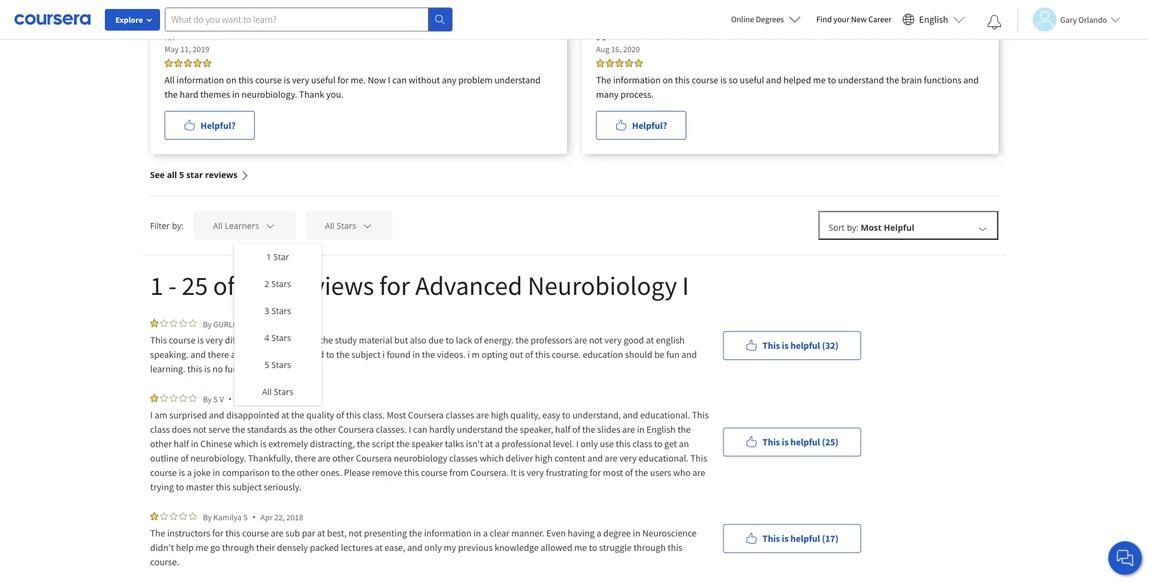 Task type: locate. For each thing, give the bounding box(es) containing it.
1 inside 1 star 'menu item'
[[267, 251, 271, 263]]

helpful? button down themes
[[165, 111, 255, 140]]

1 vertical spatial all
[[325, 220, 335, 231]]

not inside the instructors for this course are sub par at best, not presenting the information in a clear manner. even having a degree in neuroscience didn't help me go through their densely packed lectures at ease, and only my previous knowledge allowed me to struggle through this course.
[[349, 527, 362, 539]]

0 horizontal spatial helpful?
[[201, 119, 236, 131]]

1 horizontal spatial information
[[424, 527, 472, 539]]

gurleen
[[213, 319, 247, 330]]

only inside the instructors for this course are sub par at best, not presenting the information in a clear manner. even having a degree in neuroscience didn't help me go through their densely packed lectures at ease, and only my previous knowledge allowed me to struggle through this course.
[[425, 542, 442, 554]]

a
[[495, 438, 500, 450], [187, 467, 192, 479], [483, 527, 488, 539], [597, 527, 602, 539]]

2 vertical spatial helpful
[[791, 533, 821, 545]]

s left the v
[[213, 394, 218, 404]]

reviews
[[205, 169, 238, 181]]

0 horizontal spatial there
[[208, 348, 229, 360]]

0 vertical spatial english
[[920, 13, 949, 25]]

all
[[167, 169, 177, 181]]

be
[[655, 348, 665, 360]]

star image for instructors
[[189, 512, 197, 521]]

other up outline
[[150, 438, 172, 450]]

only inside the 'i am surprised and disappointed at the quality of this class. most coursera classes are high quality, easy to understand, and educational. this class does not serve the standards as the other coursera classes. i can hardly understand the speaker, half of the slides are in english the other half in chinese which is extremely distracting, the script the speaker talks isn't at a professional level. i only use this class to get an outline of neurobiology. thankfully, there are other coursera neurobiology classes which deliver high content and are very educational. this course is a joke in comparison to the other ones. please remove this course from coursera. it is very frustrating for most of the users who are trying to master this subject seriously.'
[[581, 438, 598, 450]]

in down does
[[191, 438, 199, 450]]

• left apr
[[253, 512, 256, 523]]

coursera image
[[14, 10, 91, 29]]

degree
[[604, 527, 631, 539]]

(17)
[[822, 533, 839, 545]]

and right functions
[[964, 74, 979, 86]]

this inside all information on this course is very useful for me. now i can without any problem understand the hard themes in neurobiology. thank you.
[[238, 74, 253, 86]]

understand
[[495, 74, 541, 86], [838, 74, 885, 86], [457, 423, 503, 435]]

stars for 3 stars menu item
[[272, 305, 291, 317]]

coursera down class.
[[338, 423, 374, 435]]

can up speaker
[[413, 423, 428, 435]]

0 vertical spatial the
[[596, 74, 612, 86]]

0 vertical spatial 5
[[179, 169, 184, 181]]

coursera down script
[[356, 452, 392, 464]]

by left the kamilya
[[203, 512, 212, 523]]

2 helpful? button from the left
[[596, 111, 687, 140]]

2 horizontal spatial information
[[613, 74, 661, 86]]

2 helpful? from the left
[[632, 119, 667, 131]]

helpful left (32)
[[791, 340, 821, 352]]

0 horizontal spatial can
[[392, 74, 407, 86]]

0 horizontal spatial •
[[229, 393, 232, 405]]

classes up from
[[449, 452, 478, 464]]

1 vertical spatial neurobiology.
[[191, 452, 246, 464]]

english up get
[[647, 423, 676, 435]]

information inside all information on this course is very useful for me. now i can without any problem understand the hard themes in neurobiology. thank you.
[[177, 74, 224, 86]]

the left script
[[357, 438, 370, 450]]

0 vertical spatial many
[[596, 88, 619, 100]]

online degrees
[[731, 14, 784, 25]]

now
[[368, 74, 386, 86]]

english inside the 'i am surprised and disappointed at the quality of this class. most coursera classes are high quality, easy to understand, and educational. this class does not serve the standards as the other coursera classes. i can hardly understand the speaker, half of the slides are in english the other half in chinese which is extremely distracting, the script the speaker talks isn't at a professional level. i only use this class to get an outline of neurobiology. thankfully, there are other coursera neurobiology classes which deliver high content and are very educational. this course is a joke in comparison to the other ones. please remove this course from coursera. it is very frustrating for most of the users who are trying to master this subject seriously.'
[[647, 423, 676, 435]]

1 horizontal spatial on
[[663, 74, 673, 86]]

menu
[[234, 243, 322, 405]]

are right who
[[693, 467, 706, 479]]

are left sub
[[271, 527, 284, 539]]

2 helpful from the top
[[791, 436, 821, 448]]

kamilya
[[213, 512, 242, 523]]

information for hard
[[177, 74, 224, 86]]

0 horizontal spatial which
[[234, 438, 258, 450]]

is inside the information on this course is so useful and helped me to understand the brain functions and many process.
[[721, 74, 727, 86]]

1 horizontal spatial 5
[[265, 359, 269, 371]]

problem
[[459, 74, 493, 86]]

0 horizontal spatial only
[[273, 334, 291, 346]]

i
[[388, 74, 391, 86], [683, 269, 689, 302], [150, 409, 153, 421], [409, 423, 411, 435], [576, 438, 579, 450]]

0 vertical spatial helpful
[[791, 340, 821, 352]]

1 vertical spatial educational.
[[639, 452, 689, 464]]

helpful left (17)
[[791, 533, 821, 545]]

to up related
[[310, 334, 318, 346]]

1 helpful? from the left
[[201, 119, 236, 131]]

on inside the information on this course is so useful and helped me to understand the brain functions and many process.
[[663, 74, 673, 86]]

0 horizontal spatial 5
[[179, 169, 184, 181]]

me inside the information on this course is so useful and helped me to understand the brain functions and many process.
[[814, 74, 826, 86]]

by s v • dec 27, 2017
[[203, 393, 280, 405]]

course.
[[552, 348, 581, 360], [150, 556, 179, 568]]

should
[[625, 348, 653, 360]]

and left helped
[[766, 74, 782, 86]]

0 horizontal spatial the
[[150, 527, 165, 539]]

neurobiology
[[528, 269, 677, 302]]

5 right all.
[[265, 359, 269, 371]]

1 horizontal spatial high
[[535, 452, 553, 464]]

1 horizontal spatial can
[[413, 423, 428, 435]]

1 on from the left
[[226, 74, 237, 86]]

having
[[568, 527, 595, 539]]

distracting,
[[310, 438, 355, 450]]

information up my
[[424, 527, 472, 539]]

1 horizontal spatial half
[[555, 423, 571, 435]]

1 horizontal spatial helpful?
[[632, 119, 667, 131]]

by inside by s v • dec 27, 2017
[[203, 394, 212, 404]]

neurobiology. inside the 'i am surprised and disappointed at the quality of this class. most coursera classes are high quality, easy to understand, and educational. this class does not serve the standards as the other coursera classes. i can hardly understand the speaker, half of the slides are in english the other half in chinese which is extremely distracting, the script the speaker talks isn't at a professional level. i only use this class to get an outline of neurobiology. thankfully, there are other coursera neurobiology classes which deliver high content and are very educational. this course is a joke in comparison to the other ones. please remove this course from coursera. it is very frustrating for most of the users who are trying to master this subject seriously.'
[[191, 452, 246, 464]]

1 horizontal spatial there
[[295, 452, 316, 464]]

1 vertical spatial the
[[150, 527, 165, 539]]

to right easy
[[562, 409, 571, 421]]

gary orlando button
[[1018, 7, 1121, 31]]

5 inside menu item
[[265, 359, 269, 371]]

1 vertical spatial fun
[[225, 363, 238, 375]]

1 vertical spatial all stars
[[262, 386, 294, 398]]

for up 'go'
[[212, 527, 224, 539]]

1 due from the left
[[292, 334, 308, 346]]

to inside the instructors for this course are sub par at best, not presenting the information in a clear manner. even having a degree in neuroscience didn't help me go through their densely packed lectures at ease, and only my previous knowledge allowed me to struggle through this course.
[[589, 542, 598, 554]]

in inside all information on this course is very useful for me. now i can without any problem understand the hard themes in neurobiology. thank you.
[[232, 88, 240, 100]]

1 horizontal spatial 1
[[267, 251, 271, 263]]

neurobiology. left 'thank'
[[242, 88, 297, 100]]

useful inside all information on this course is very useful for me. now i can without any problem understand the hard themes in neurobiology. thank you.
[[311, 74, 336, 86]]

can inside all information on this course is very useful for me. now i can without any problem understand the hard themes in neurobiology. thank you.
[[392, 74, 407, 86]]

0 horizontal spatial all
[[165, 74, 175, 86]]

understand inside the information on this course is so useful and helped me to understand the brain functions and many process.
[[838, 74, 885, 86]]

stars for 5 stars menu item
[[272, 359, 291, 371]]

1 left star
[[267, 251, 271, 263]]

1 vertical spatial subject
[[233, 481, 262, 493]]

0 vertical spatial subject
[[352, 348, 381, 360]]

subject down material in the bottom left of the page
[[352, 348, 381, 360]]

there up no
[[208, 348, 229, 360]]

speaking.
[[150, 348, 189, 360]]

0 vertical spatial course.
[[552, 348, 581, 360]]

information
[[177, 74, 224, 86], [613, 74, 661, 86], [424, 527, 472, 539]]

coursera
[[408, 409, 444, 421], [338, 423, 374, 435], [356, 452, 392, 464]]

opting
[[482, 348, 508, 360]]

course inside the instructors for this course are sub par at best, not presenting the information in a clear manner. even having a degree in neuroscience didn't help me go through their densely packed lectures at ease, and only my previous knowledge allowed me to struggle through this course.
[[242, 527, 269, 539]]

are up 'ones.'
[[318, 452, 331, 464]]

not up errors
[[258, 334, 271, 346]]

2 vertical spatial coursera
[[356, 452, 392, 464]]

1 horizontal spatial •
[[253, 512, 256, 523]]

1 horizontal spatial subject
[[352, 348, 381, 360]]

not right does
[[193, 423, 207, 435]]

trying
[[150, 481, 174, 493]]

of right quality
[[336, 409, 344, 421]]

useful up you.
[[311, 74, 336, 86]]

25
[[182, 269, 208, 302]]

manner.
[[512, 527, 545, 539]]

many left process.
[[596, 88, 619, 100]]

all up reviews
[[325, 220, 335, 231]]

it
[[511, 467, 517, 479]]

filled star image
[[203, 59, 211, 67], [596, 59, 605, 67], [150, 512, 159, 521]]

not up lectures
[[349, 527, 362, 539]]

3 stars menu item
[[234, 297, 322, 324]]

0 horizontal spatial filled star image
[[150, 512, 159, 521]]

1 horizontal spatial all
[[262, 386, 272, 398]]

1 i from the left
[[383, 348, 385, 360]]

classes.
[[376, 423, 407, 435]]

the down aug
[[596, 74, 612, 86]]

all right 27,
[[262, 386, 272, 398]]

by inside by kamilya s • apr 22, 2018
[[203, 512, 212, 523]]

1 horizontal spatial the
[[596, 74, 612, 86]]

1 vertical spatial many
[[246, 348, 268, 360]]

0 vertical spatial class
[[150, 423, 170, 435]]

1 horizontal spatial helpful? button
[[596, 111, 687, 140]]

helpful? button
[[165, 111, 255, 140], [596, 111, 687, 140]]

packed
[[310, 542, 339, 554]]

1 vertical spatial english
[[647, 423, 676, 435]]

3 by from the top
[[203, 512, 212, 523]]

4
[[265, 332, 269, 344]]

am
[[155, 409, 167, 421]]

1 horizontal spatial only
[[425, 542, 442, 554]]

this inside this course is very difficult not only due to the study material but also due to lack of energy. the professors are not very good at english speaking. and there are many errors related to the subject i found in the videos. i m opting out of this course. education should be fun and learning. this is no fun at all.
[[150, 334, 167, 346]]

2 by from the top
[[203, 394, 212, 404]]

on inside all information on this course is very useful for me. now i can without any problem understand the hard themes in neurobiology. thank you.
[[226, 74, 237, 86]]

1 vertical spatial 1
[[150, 269, 163, 302]]

chevron down image
[[978, 223, 989, 234]]

helpful inside this is helpful (25) button
[[791, 436, 821, 448]]

in inside this course is very difficult not only due to the study material but also due to lack of energy. the professors are not very good at english speaking. and there are many errors related to the subject i found in the videos. i m opting out of this course. education should be fun and learning. this is no fun at all.
[[413, 348, 420, 360]]

at right par
[[317, 527, 325, 539]]

0 horizontal spatial subject
[[233, 481, 262, 493]]

instructors
[[167, 527, 210, 539]]

rk may 11, 2019
[[165, 32, 209, 55]]

which
[[234, 438, 258, 450], [480, 452, 504, 464]]

2 vertical spatial only
[[425, 542, 442, 554]]

for left me.
[[338, 74, 349, 86]]

all stars
[[325, 220, 356, 231], [262, 386, 294, 398]]

can right now
[[392, 74, 407, 86]]

1 horizontal spatial through
[[634, 542, 666, 554]]

1 vertical spatial •
[[253, 512, 256, 523]]

helpful? button down process.
[[596, 111, 687, 140]]

2 vertical spatial all
[[262, 386, 272, 398]]

1 helpful? button from the left
[[165, 111, 255, 140]]

rk
[[165, 32, 174, 43]]

useful right so
[[740, 74, 765, 86]]

functions
[[924, 74, 962, 86]]

this is helpful (17) button
[[724, 524, 861, 553]]

2 through from the left
[[634, 542, 666, 554]]

1 vertical spatial coursera
[[338, 423, 374, 435]]

to right helped
[[828, 74, 836, 86]]

high left quality,
[[491, 409, 509, 421]]

there inside the 'i am surprised and disappointed at the quality of this class. most coursera classes are high quality, easy to understand, and educational. this class does not serve the standards as the other coursera classes. i can hardly understand the speaker, half of the slides are in english the other half in chinese which is extremely distracting, the script the speaker talks isn't at a professional level. i only use this class to get an outline of neurobiology. thankfully, there are other coursera neurobiology classes which deliver high content and are very educational. this course is a joke in comparison to the other ones. please remove this course from coursera. it is very frustrating for most of the users who are trying to master this subject seriously.'
[[295, 452, 316, 464]]

2 horizontal spatial all
[[325, 220, 335, 231]]

1 vertical spatial which
[[480, 452, 504, 464]]

due up related
[[292, 334, 308, 346]]

outline
[[150, 452, 179, 464]]

5 right all
[[179, 169, 184, 181]]

study
[[335, 334, 357, 346]]

this course is very difficult not only due to the study material but also due to lack of energy. the professors are not very good at english speaking. and there are many errors related to the subject i found in the videos. i m opting out of this course. education should be fun and learning. this is no fun at all.
[[150, 334, 699, 375]]

the up an on the right
[[678, 423, 691, 435]]

1 horizontal spatial course.
[[552, 348, 581, 360]]

half
[[555, 423, 571, 435], [174, 438, 189, 450]]

english button
[[898, 0, 970, 39]]

0 horizontal spatial many
[[246, 348, 268, 360]]

helpful left (25)
[[791, 436, 821, 448]]

1 horizontal spatial useful
[[740, 74, 765, 86]]

0 vertical spatial 1
[[267, 251, 271, 263]]

1 vertical spatial s
[[213, 394, 218, 404]]

0 vertical spatial half
[[555, 423, 571, 435]]

are
[[575, 334, 587, 346], [231, 348, 244, 360], [476, 409, 489, 421], [623, 423, 635, 435], [318, 452, 331, 464], [605, 452, 618, 464], [693, 467, 706, 479], [271, 527, 284, 539]]

information inside the information on this course is so useful and helped me to understand the brain functions and many process.
[[613, 74, 661, 86]]

0 horizontal spatial i
[[383, 348, 385, 360]]

densely
[[277, 542, 308, 554]]

information inside the instructors for this course are sub par at best, not presenting the information in a clear manner. even having a degree in neuroscience didn't help me go through their densely packed lectures at ease, and only my previous knowledge allowed me to struggle through this course.
[[424, 527, 472, 539]]

0 vertical spatial •
[[229, 393, 232, 405]]

very down by gurleen s
[[206, 334, 223, 346]]

classes up hardly
[[446, 409, 474, 421]]

1 vertical spatial high
[[535, 452, 553, 464]]

no
[[213, 363, 223, 375]]

None search field
[[165, 7, 453, 31]]

from
[[450, 467, 469, 479]]

only left use
[[581, 438, 598, 450]]

english
[[920, 13, 949, 25], [647, 423, 676, 435]]

chevron down image
[[265, 220, 276, 231], [362, 220, 373, 231]]

which down standards
[[234, 438, 258, 450]]

high down professional
[[535, 452, 553, 464]]

1 horizontal spatial s
[[243, 512, 248, 523]]

there inside this course is very difficult not only due to the study material but also due to lack of energy. the professors are not very good at english speaking. and there are many errors related to the subject i found in the videos. i m opting out of this course. education should be fun and learning. this is no fun at all.
[[208, 348, 229, 360]]

2020
[[624, 44, 640, 55]]

2 on from the left
[[663, 74, 673, 86]]

0 horizontal spatial 1
[[150, 269, 163, 302]]

0 vertical spatial neurobiology.
[[242, 88, 297, 100]]

understand left "brain" in the top of the page
[[838, 74, 885, 86]]

2 useful from the left
[[740, 74, 765, 86]]

to right the trying
[[176, 481, 184, 493]]

the inside the instructors for this course are sub par at best, not presenting the information in a clear manner. even having a degree in neuroscience didn't help me go through their densely packed lectures at ease, and only my previous knowledge allowed me to struggle through this course.
[[150, 527, 165, 539]]

understand up isn't
[[457, 423, 503, 435]]

1 horizontal spatial many
[[596, 88, 619, 100]]

stars inside dropdown button
[[337, 220, 356, 231]]

2 vertical spatial by
[[203, 512, 212, 523]]

the left "brain" in the top of the page
[[886, 74, 900, 86]]

this inside the information on this course is so useful and helped me to understand the brain functions and many process.
[[675, 74, 690, 86]]

1 horizontal spatial all stars
[[325, 220, 356, 231]]

even
[[547, 527, 566, 539]]

star image
[[160, 319, 168, 327], [169, 319, 178, 327], [179, 319, 187, 327], [160, 394, 168, 402], [169, 394, 178, 402], [179, 394, 187, 402], [160, 512, 168, 521], [169, 512, 178, 521]]

1 chevron down image from the left
[[265, 220, 276, 231]]

the up out
[[516, 334, 529, 346]]

in right themes
[[232, 88, 240, 100]]

professional
[[502, 438, 551, 450]]

classes
[[446, 409, 474, 421], [449, 452, 478, 464]]

by
[[203, 319, 212, 330], [203, 394, 212, 404], [203, 512, 212, 523]]

me right helped
[[814, 74, 826, 86]]

the inside the information on this course is so useful and helped me to understand the brain functions and many process.
[[596, 74, 612, 86]]

helpful for (17)
[[791, 533, 821, 545]]

for left most
[[590, 467, 601, 479]]

course. inside the instructors for this course are sub par at best, not presenting the information in a clear manner. even having a degree in neuroscience didn't help me go through their densely packed lectures at ease, and only my previous knowledge allowed me to struggle through this course.
[[150, 556, 179, 568]]

1 horizontal spatial class
[[633, 438, 653, 450]]

course inside the information on this course is so useful and helped me to understand the brain functions and many process.
[[692, 74, 719, 86]]

a right 'having'
[[597, 527, 602, 539]]

by kamilya s • apr 22, 2018
[[203, 512, 303, 523]]

0 horizontal spatial information
[[177, 74, 224, 86]]

s
[[249, 319, 253, 330], [213, 394, 218, 404], [243, 512, 248, 523]]

by left the v
[[203, 394, 212, 404]]

helpful for (25)
[[791, 436, 821, 448]]

many up all.
[[246, 348, 268, 360]]

2 i from the left
[[468, 348, 470, 360]]

useful inside the information on this course is so useful and helped me to understand the brain functions and many process.
[[740, 74, 765, 86]]

2 chevron down image from the left
[[362, 220, 373, 231]]

ease,
[[385, 542, 405, 554]]

the up didn't
[[150, 527, 165, 539]]

0 vertical spatial by
[[203, 319, 212, 330]]

star image for course
[[189, 319, 197, 327]]

1 vertical spatial by
[[203, 394, 212, 404]]

lectures
[[341, 542, 373, 554]]

neuroscience
[[643, 527, 697, 539]]

not inside the 'i am surprised and disappointed at the quality of this class. most coursera classes are high quality, easy to understand, and educational. this class does not serve the standards as the other coursera classes. i can hardly understand the speaker, half of the slides are in english the other half in chinese which is extremely distracting, the script the speaker talks isn't at a professional level. i only use this class to get an outline of neurobiology. thankfully, there are other coursera neurobiology classes which deliver high content and are very educational. this course is a joke in comparison to the other ones. please remove this course from coursera. it is very frustrating for most of the users who are trying to master this subject seriously.'
[[193, 423, 207, 435]]

0 vertical spatial s
[[249, 319, 253, 330]]

through
[[222, 542, 254, 554], [634, 542, 666, 554]]

helpful inside the this is helpful (32) button
[[791, 340, 821, 352]]

i left m
[[468, 348, 470, 360]]

0 horizontal spatial high
[[491, 409, 509, 421]]

on
[[226, 74, 237, 86], [663, 74, 673, 86]]

1 vertical spatial 5
[[265, 359, 269, 371]]

s right the kamilya
[[243, 512, 248, 523]]

0 vertical spatial there
[[208, 348, 229, 360]]

stars for all stars menu item
[[274, 386, 294, 398]]

all stars button
[[305, 211, 393, 240]]

by gurleen s
[[203, 319, 253, 330]]

1 vertical spatial can
[[413, 423, 428, 435]]

0 horizontal spatial on
[[226, 74, 237, 86]]

me down 'having'
[[575, 542, 587, 554]]

chevron down image inside all stars dropdown button
[[362, 220, 373, 231]]

other down quality
[[315, 423, 336, 435]]

the for the instructors for this course are sub par at best, not presenting the information in a clear manner. even having a degree in neuroscience didn't help me go through their densely packed lectures at ease, and only my previous knowledge allowed me to struggle through this course.
[[150, 527, 165, 539]]

1 useful from the left
[[311, 74, 336, 86]]

information for process.
[[613, 74, 661, 86]]

2 horizontal spatial only
[[581, 438, 598, 450]]

5 stars menu item
[[234, 351, 322, 378]]

stars for the 4 stars menu item
[[272, 332, 291, 344]]

3 helpful from the top
[[791, 533, 821, 545]]

slides
[[598, 423, 621, 435]]

on for process.
[[663, 74, 673, 86]]

of right outline
[[181, 452, 189, 464]]

helpful inside this is helpful (17) button
[[791, 533, 821, 545]]

0 horizontal spatial course.
[[150, 556, 179, 568]]

aug
[[596, 44, 610, 55]]

all stars menu item
[[234, 378, 322, 405]]

star image
[[189, 319, 197, 327], [189, 394, 197, 402], [179, 512, 187, 521], [189, 512, 197, 521]]

0 horizontal spatial english
[[647, 423, 676, 435]]

remove
[[372, 467, 402, 479]]

for inside all information on this course is very useful for me. now i can without any problem understand the hard themes in neurobiology. thank you.
[[338, 74, 349, 86]]

class left get
[[633, 438, 653, 450]]

only up errors
[[273, 334, 291, 346]]

1 horizontal spatial fun
[[667, 348, 680, 360]]

learning.
[[150, 363, 186, 375]]

1 vertical spatial there
[[295, 452, 316, 464]]

filled star image
[[165, 59, 173, 67], [174, 59, 183, 67], [184, 59, 192, 67], [193, 59, 202, 67], [606, 59, 614, 67], [616, 59, 624, 67], [625, 59, 634, 67], [635, 59, 643, 67], [150, 319, 159, 327], [150, 394, 159, 402]]

the for the information on this course is so useful and helped me to understand the brain functions and many process.
[[596, 74, 612, 86]]

filled star image down the 2019
[[203, 59, 211, 67]]

most
[[387, 409, 406, 421]]

helpful? for hard
[[201, 119, 236, 131]]

0 vertical spatial can
[[392, 74, 407, 86]]

me.
[[351, 74, 366, 86]]

0 vertical spatial fun
[[667, 348, 680, 360]]

s inside by kamilya s • apr 22, 2018
[[243, 512, 248, 523]]

understand right problem at top
[[495, 74, 541, 86]]

only left my
[[425, 542, 442, 554]]

see all 5 star reviews
[[150, 169, 238, 181]]

1 horizontal spatial due
[[429, 334, 444, 346]]

quality
[[306, 409, 334, 421]]

1 helpful from the top
[[791, 340, 821, 352]]

the inside all information on this course is very useful for me. now i can without any problem understand the hard themes in neurobiology. thank you.
[[165, 88, 178, 100]]

0 horizontal spatial class
[[150, 423, 170, 435]]

not up education
[[589, 334, 603, 346]]

through right 'go'
[[222, 542, 254, 554]]

2 horizontal spatial s
[[249, 319, 253, 330]]

also
[[410, 334, 427, 346]]

very
[[292, 74, 309, 86], [206, 334, 223, 346], [605, 334, 622, 346], [620, 452, 637, 464], [527, 467, 544, 479]]

course inside all information on this course is very useful for me. now i can without any problem understand the hard themes in neurobiology. thank you.
[[255, 74, 282, 86]]

useful for and
[[740, 74, 765, 86]]



Task type: vqa. For each thing, say whether or not it's contained in the screenshot.
Show all 6 frequently asked questions
no



Task type: describe. For each thing, give the bounding box(es) containing it.
i right classes.
[[409, 423, 411, 435]]

par
[[302, 527, 315, 539]]

the up seriously. in the left of the page
[[282, 467, 295, 479]]

for inside the 'i am surprised and disappointed at the quality of this class. most coursera classes are high quality, easy to understand, and educational. this class does not serve the standards as the other coursera classes. i can hardly understand the speaker, half of the slides are in english the other half in chinese which is extremely distracting, the script the speaker talks isn't at a professional level. i only use this class to get an outline of neurobiology. thankfully, there are other coursera neurobiology classes which deliver high content and are very educational. this course is a joke in comparison to the other ones. please remove this course from coursera. it is very frustrating for most of the users who are trying to master this subject seriously.'
[[590, 467, 601, 479]]

the up as
[[291, 409, 305, 421]]

all stars inside dropdown button
[[325, 220, 356, 231]]

filter
[[150, 220, 170, 231]]

deliver
[[506, 452, 533, 464]]

the down classes.
[[397, 438, 410, 450]]

of right out
[[525, 348, 533, 360]]

master
[[186, 481, 214, 493]]

are down the difficult
[[231, 348, 244, 360]]

this is helpful (32)
[[763, 340, 839, 352]]

1 for 1 star
[[267, 251, 271, 263]]

by for surprised
[[203, 394, 212, 404]]

of right "lack"
[[474, 334, 482, 346]]

of right the "25"
[[213, 269, 235, 302]]

2
[[265, 278, 269, 290]]

What do you want to learn? text field
[[165, 7, 429, 31]]

the down study
[[336, 348, 350, 360]]

struggle
[[599, 542, 632, 554]]

the left study
[[320, 334, 333, 346]]

the down also
[[422, 348, 435, 360]]

use
[[600, 438, 614, 450]]

5 stars
[[265, 359, 291, 371]]

hard
[[180, 88, 198, 100]]

and right understand,
[[623, 409, 638, 421]]

this for this course is very difficult not only due to the study material but also due to lack of energy. the professors are not very good at english speaking. and there are many errors related to the subject i found in the videos. i m opting out of this course. education should be fun and learning. this is no fun at all.
[[150, 334, 167, 346]]

1 horizontal spatial filled star image
[[203, 59, 211, 67]]

show notifications image
[[988, 15, 1002, 29]]

2 horizontal spatial filled star image
[[596, 59, 605, 67]]

2 stars menu item
[[234, 270, 322, 297]]

for inside the instructors for this course are sub par at best, not presenting the information in a clear manner. even having a degree in neuroscience didn't help me go through their densely packed lectures at ease, and only my previous knowledge allowed me to struggle through this course.
[[212, 527, 224, 539]]

the down understand,
[[583, 423, 596, 435]]

reviews
[[285, 269, 374, 302]]

2017
[[264, 394, 280, 404]]

career
[[869, 14, 892, 25]]

0 vertical spatial coursera
[[408, 409, 444, 421]]

by:
[[172, 220, 184, 231]]

online degrees button
[[722, 6, 811, 32]]

4 stars
[[265, 332, 291, 344]]

0 vertical spatial high
[[491, 409, 509, 421]]

the right as
[[300, 423, 313, 435]]

brain
[[902, 74, 922, 86]]

is inside all information on this course is very useful for me. now i can without any problem understand the hard themes in neurobiology. thank you.
[[284, 74, 290, 86]]

very up education
[[605, 334, 622, 346]]

very up most
[[620, 452, 637, 464]]

extremely
[[269, 438, 308, 450]]

all inside all information on this course is very useful for me. now i can without any problem understand the hard themes in neurobiology. thank you.
[[165, 74, 175, 86]]

energy.
[[484, 334, 514, 346]]

star
[[186, 169, 203, 181]]

helped
[[784, 74, 812, 86]]

standards
[[247, 423, 287, 435]]

4 stars menu item
[[234, 324, 322, 351]]

at up as
[[281, 409, 289, 421]]

speaker,
[[520, 423, 553, 435]]

does
[[172, 423, 191, 435]]

at left all.
[[240, 363, 248, 375]]

themes
[[200, 88, 230, 100]]

the inside the instructors for this course are sub par at best, not presenting the information in a clear manner. even having a degree in neuroscience didn't help me go through their densely packed lectures at ease, and only my previous knowledge allowed me to struggle through this course.
[[409, 527, 422, 539]]

1 for 1 - 25 of 137 reviews for advanced neurobiology i
[[150, 269, 163, 302]]

other left 'ones.'
[[297, 467, 319, 479]]

related
[[296, 348, 324, 360]]

level.
[[553, 438, 575, 450]]

to left "lack"
[[446, 334, 454, 346]]

new
[[851, 14, 867, 25]]

the inside the information on this course is so useful and helped me to understand the brain functions and many process.
[[886, 74, 900, 86]]

presenting
[[364, 527, 407, 539]]

only inside this course is very difficult not only due to the study material but also due to lack of energy. the professors are not very good at english speaking. and there are many errors related to the subject i found in the videos. i m opting out of this course. education should be fun and learning. this is no fun at all.
[[273, 334, 291, 346]]

and up serve
[[209, 409, 224, 421]]

speaker
[[412, 438, 443, 450]]

and inside the instructors for this course are sub par at best, not presenting the information in a clear manner. even having a degree in neuroscience didn't help me go through their densely packed lectures at ease, and only my previous knowledge allowed me to struggle through this course.
[[407, 542, 423, 554]]

1 vertical spatial class
[[633, 438, 653, 450]]

helpful? for process.
[[632, 119, 667, 131]]

allowed
[[541, 542, 573, 554]]

without
[[409, 74, 440, 86]]

explore button
[[105, 9, 160, 31]]

a right isn't
[[495, 438, 500, 450]]

all inside all stars menu item
[[262, 386, 272, 398]]

are inside the instructors for this course are sub par at best, not presenting the information in a clear manner. even having a degree in neuroscience didn't help me go through their densely packed lectures at ease, and only my previous knowledge allowed me to struggle through this course.
[[271, 527, 284, 539]]

dc aug 16, 2020
[[596, 32, 640, 55]]

at right the "good"
[[646, 334, 654, 346]]

understand inside the 'i am surprised and disappointed at the quality of this class. most coursera classes are high quality, easy to understand, and educational. this class does not serve the standards as the other coursera classes. i can hardly understand the speaker, half of the slides are in english the other half in chinese which is extremely distracting, the script the speaker talks isn't at a professional level. i only use this class to get an outline of neurobiology. thankfully, there are other coursera neurobiology classes which deliver high content and are very educational. this course is a joke in comparison to the other ones. please remove this course from coursera. it is very frustrating for most of the users who are trying to master this subject seriously.'
[[457, 423, 503, 435]]

2 stars
[[265, 278, 291, 290]]

to left get
[[654, 438, 663, 450]]

• for course
[[253, 512, 256, 523]]

all stars inside menu item
[[262, 386, 294, 398]]

disappointed
[[226, 409, 280, 421]]

useful for for
[[311, 74, 336, 86]]

this for this is helpful (17)
[[763, 533, 780, 545]]

137
[[240, 269, 279, 302]]

0 vertical spatial educational.
[[640, 409, 690, 421]]

videos.
[[437, 348, 466, 360]]

errors
[[270, 348, 294, 360]]

the down quality,
[[505, 423, 518, 435]]

to right related
[[326, 348, 335, 360]]

many inside this course is very difficult not only due to the study material but also due to lack of energy. the professors are not very good at english speaking. and there are many errors related to the subject i found in the videos. i m opting out of this course. education should be fun and learning. this is no fun at all.
[[246, 348, 268, 360]]

1 through from the left
[[222, 542, 254, 554]]

very inside all information on this course is very useful for me. now i can without any problem understand the hard themes in neurobiology. thank you.
[[292, 74, 309, 86]]

serve
[[209, 423, 230, 435]]

1 vertical spatial classes
[[449, 452, 478, 464]]

in right degree in the bottom right of the page
[[633, 527, 641, 539]]

subject inside the 'i am surprised and disappointed at the quality of this class. most coursera classes are high quality, easy to understand, and educational. this class does not serve the standards as the other coursera classes. i can hardly understand the speaker, half of the slides are in english the other half in chinese which is extremely distracting, the script the speaker talks isn't at a professional level. i only use this class to get an outline of neurobiology. thankfully, there are other coursera neurobiology classes which deliver high content and are very educational. this course is a joke in comparison to the other ones. please remove this course from coursera. it is very frustrating for most of the users who are trying to master this subject seriously.'
[[233, 481, 262, 493]]

good
[[624, 334, 644, 346]]

in right joke
[[213, 467, 220, 479]]

s inside by s v • dec 27, 2017
[[213, 394, 218, 404]]

by for for
[[203, 512, 212, 523]]

0 horizontal spatial me
[[196, 542, 208, 554]]

best,
[[327, 527, 347, 539]]

please
[[344, 467, 370, 479]]

in right "slides"
[[637, 423, 645, 435]]

you.
[[326, 88, 344, 100]]

of right most
[[625, 467, 633, 479]]

seriously.
[[264, 481, 302, 493]]

i inside all information on this course is very useful for me. now i can without any problem understand the hard themes in neurobiology. thank you.
[[388, 74, 391, 86]]

your
[[834, 14, 850, 25]]

a left joke
[[187, 467, 192, 479]]

1 horizontal spatial me
[[575, 542, 587, 554]]

on for hard
[[226, 74, 237, 86]]

material
[[359, 334, 393, 346]]

for up but
[[379, 269, 410, 302]]

menu containing 1 star
[[234, 243, 322, 405]]

lack
[[456, 334, 472, 346]]

1 star menu item
[[234, 243, 322, 270]]

talks
[[445, 438, 464, 450]]

english
[[656, 334, 685, 346]]

english inside english button
[[920, 13, 949, 25]]

5 inside button
[[179, 169, 184, 181]]

understand inside all information on this course is very useful for me. now i can without any problem understand the hard themes in neurobiology. thank you.
[[495, 74, 541, 86]]

2 due from the left
[[429, 334, 444, 346]]

explore
[[115, 14, 143, 25]]

users
[[650, 467, 672, 479]]

found
[[387, 348, 411, 360]]

an
[[679, 438, 689, 450]]

other down distracting,
[[333, 452, 354, 464]]

get
[[665, 438, 677, 450]]

at down "presenting"
[[375, 542, 383, 554]]

this is helpful (32) button
[[724, 331, 861, 360]]

v
[[220, 394, 224, 404]]

i up english
[[683, 269, 689, 302]]

surprised
[[169, 409, 207, 421]]

are up most
[[605, 452, 618, 464]]

0 vertical spatial classes
[[446, 409, 474, 421]]

dc
[[596, 32, 606, 43]]

content
[[555, 452, 586, 464]]

are up isn't
[[476, 409, 489, 421]]

quality,
[[511, 409, 541, 421]]

• for disappointed
[[229, 393, 232, 405]]

chat with us image
[[1116, 549, 1135, 568]]

education
[[583, 348, 623, 360]]

the right serve
[[232, 423, 245, 435]]

course. inside this course is very difficult not only due to the study material but also due to lack of energy. the professors are not very good at english speaking. and there are many errors related to the subject i found in the videos. i m opting out of this course. education should be fun and learning. this is no fun at all.
[[552, 348, 581, 360]]

star image for am
[[189, 394, 197, 402]]

to down thankfully,
[[272, 467, 280, 479]]

in up previous
[[474, 527, 481, 539]]

are up education
[[575, 334, 587, 346]]

most
[[603, 467, 623, 479]]

process.
[[621, 88, 654, 100]]

i right level.
[[576, 438, 579, 450]]

any
[[442, 74, 457, 86]]

may
[[165, 44, 179, 55]]

helpful? button for process.
[[596, 111, 687, 140]]

helpful? button for hard
[[165, 111, 255, 140]]

s for by kamilya s • apr 22, 2018
[[243, 512, 248, 523]]

this is helpful (17)
[[763, 533, 839, 545]]

many inside the information on this course is so useful and helped me to understand the brain functions and many process.
[[596, 88, 619, 100]]

difficult
[[225, 334, 256, 346]]

subject inside this course is very difficult not only due to the study material but also due to lack of energy. the professors are not very good at english speaking. and there are many errors related to the subject i found in the videos. i m opting out of this course. education should be fun and learning. this is no fun at all.
[[352, 348, 381, 360]]

apr
[[261, 512, 273, 523]]

neurobiology. inside all information on this course is very useful for me. now i can without any problem understand the hard themes in neurobiology. thank you.
[[242, 88, 297, 100]]

helpful for (32)
[[791, 340, 821, 352]]

1 vertical spatial half
[[174, 438, 189, 450]]

see
[[150, 169, 165, 181]]

this for this is helpful (25)
[[763, 436, 780, 448]]

0 horizontal spatial fun
[[225, 363, 238, 375]]

1 by from the top
[[203, 319, 212, 330]]

a left clear
[[483, 527, 488, 539]]

course inside this course is very difficult not only due to the study material but also due to lack of energy. the professors are not very good at english speaking. and there are many errors related to the subject i found in the videos. i m opting out of this course. education should be fun and learning. this is no fun at all.
[[169, 334, 196, 346]]

very down deliver at bottom
[[527, 467, 544, 479]]

0 vertical spatial which
[[234, 438, 258, 450]]

understand,
[[573, 409, 621, 421]]

all.
[[250, 363, 262, 375]]

gary orlando
[[1061, 14, 1108, 25]]

and down english
[[682, 348, 697, 360]]

go
[[210, 542, 220, 554]]

all information on this course is very useful for me. now i can without any problem understand the hard themes in neurobiology. thank you.
[[165, 74, 541, 100]]

all inside all stars dropdown button
[[325, 220, 335, 231]]

stars for the '2 stars' menu item
[[272, 278, 291, 290]]

i am surprised and disappointed at the quality of this class. most coursera classes are high quality, easy to understand, and educational. this class does not serve the standards as the other coursera classes. i can hardly understand the speaker, half of the slides are in english the other half in chinese which is extremely distracting, the script the speaker talks isn't at a professional level. i only use this class to get an outline of neurobiology. thankfully, there are other coursera neurobiology classes which deliver high content and are very educational. this course is a joke in comparison to the other ones. please remove this course from coursera. it is very frustrating for most of the users who are trying to master this subject seriously.
[[150, 409, 711, 493]]

orlando
[[1079, 14, 1108, 25]]

of up level.
[[573, 423, 581, 435]]

and down use
[[588, 452, 603, 464]]

star
[[274, 251, 289, 263]]

degrees
[[756, 14, 784, 25]]

i left am
[[150, 409, 153, 421]]

at right isn't
[[485, 438, 493, 450]]

this for this is helpful (32)
[[763, 340, 780, 352]]

are right "slides"
[[623, 423, 635, 435]]

s for by gurleen s
[[249, 319, 253, 330]]

to inside the information on this course is so useful and helped me to understand the brain functions and many process.
[[828, 74, 836, 86]]

the left users
[[635, 467, 648, 479]]

can inside the 'i am surprised and disappointed at the quality of this class. most coursera classes are high quality, easy to understand, and educational. this class does not serve the standards as the other coursera classes. i can hardly understand the speaker, half of the slides are in english the other half in chinese which is extremely distracting, the script the speaker talks isn't at a professional level. i only use this class to get an outline of neurobiology. thankfully, there are other coursera neurobiology classes which deliver high content and are very educational. this course is a joke in comparison to the other ones. please remove this course from coursera. it is very frustrating for most of the users who are trying to master this subject seriously.'
[[413, 423, 428, 435]]

and right speaking.
[[191, 348, 206, 360]]

advanced
[[415, 269, 523, 302]]

1 horizontal spatial which
[[480, 452, 504, 464]]



